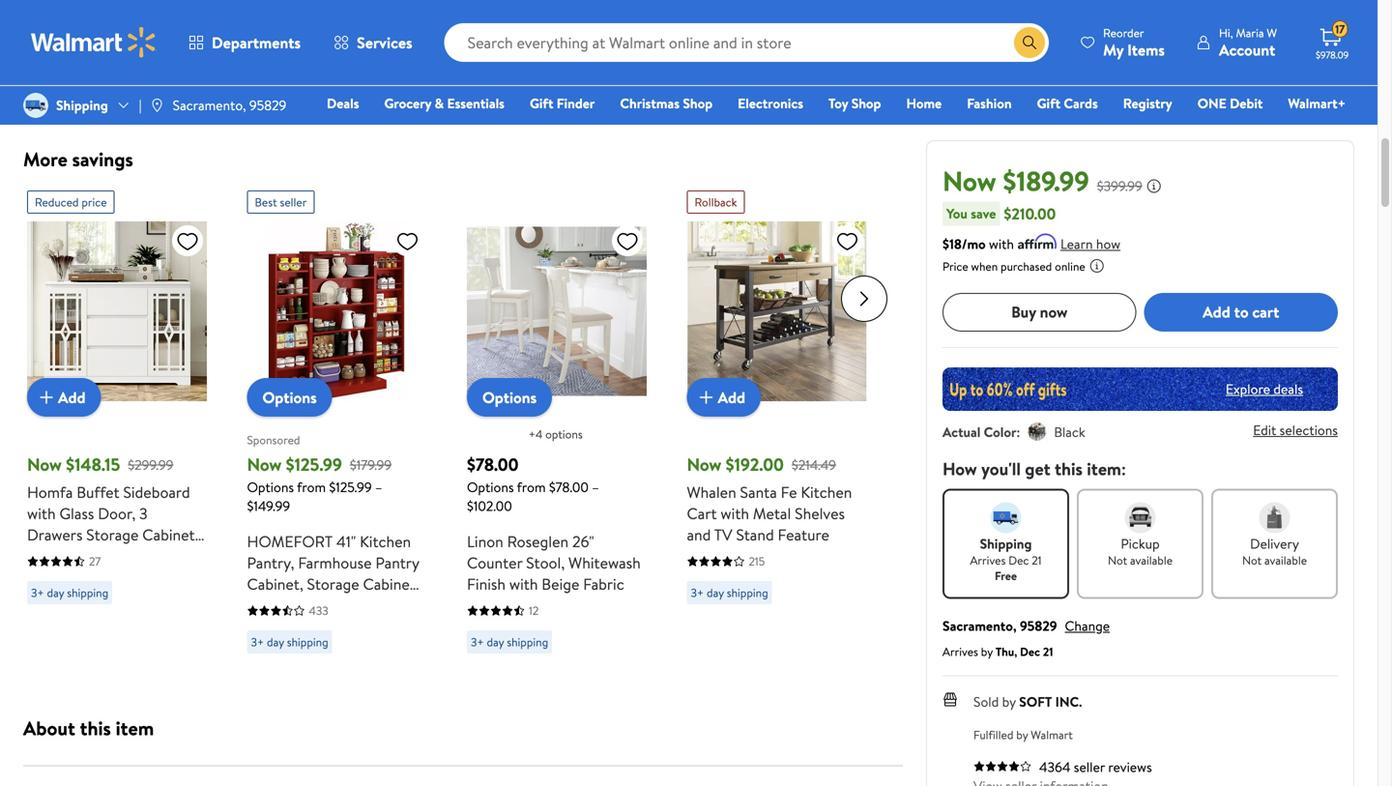 Task type: describe. For each thing, give the bounding box(es) containing it.
home
[[907, 94, 942, 113]]

next slide for more savings list image
[[841, 276, 888, 322]]

learn how button
[[1061, 234, 1121, 254]]

about
[[23, 715, 75, 742]]

online
[[1055, 258, 1086, 274]]

cabinet inside now $148.15 $299.99 homfa buffet sideboard with glass door, 3 drawers  storage cabinet for living room, white
[[142, 524, 195, 545]]

actual
[[943, 422, 981, 441]]

departments
[[212, 32, 301, 53]]

explore
[[1226, 380, 1271, 398]]

Walmart Site-Wide search field
[[445, 23, 1049, 62]]

learn
[[1061, 234, 1093, 253]]

free
[[995, 567, 1017, 584]]

edit
[[1254, 421, 1277, 440]]

3+ day shipping up electronics
[[691, 30, 769, 46]]

cart
[[1253, 301, 1280, 323]]

shop for toy shop
[[852, 94, 882, 113]]

stand
[[736, 524, 774, 545]]

add button for $192.00
[[687, 378, 761, 417]]

fe
[[781, 482, 797, 503]]

add inside button
[[1203, 301, 1231, 323]]

+4 options
[[529, 426, 583, 442]]

sponsored now $125.99 $179.99 options from $125.99 – $149.99
[[247, 432, 392, 515]]

linon roseglen 26" counter stool, whitewash finish with beige fabric
[[467, 531, 641, 595]]

buffet
[[77, 482, 120, 503]]

shipping down 433
[[287, 634, 329, 650]]

with inside now $148.15 $299.99 homfa buffet sideboard with glass door, 3 drawers  storage cabinet for living room, white
[[27, 503, 56, 524]]

fabric
[[583, 574, 624, 595]]

now for now $189.99
[[943, 162, 997, 200]]

deals
[[1274, 380, 1304, 398]]

3
[[139, 503, 148, 524]]

options
[[546, 426, 583, 442]]

shipping up gift finder link
[[507, 30, 549, 46]]

sacramento, for sacramento, 95829 change arrives by thu, dec 21
[[943, 616, 1017, 635]]

one debit link
[[1189, 93, 1272, 114]]

legal information image
[[1090, 258, 1105, 273]]

gift for gift finder
[[530, 94, 554, 113]]

shipping arrives dec 21 free
[[970, 534, 1042, 584]]

fulfilled by walmart
[[974, 727, 1073, 743]]

product group containing 270
[[27, 0, 205, 135]]

$78.00 options from $78.00 – $102.00
[[467, 453, 599, 515]]

17
[[1336, 21, 1346, 37]]

reduced price
[[35, 194, 107, 210]]

homefort 41" kitchen pantry, farmhouse pantry cabinet, storage cabinet with doors and adjustable shelves (red) image
[[247, 221, 427, 401]]

270
[[89, 15, 108, 32]]

item:
[[1087, 457, 1127, 481]]

12
[[529, 603, 539, 619]]

reviews
[[1109, 758, 1153, 776]]

glass
[[59, 503, 94, 524]]

add to cart image
[[35, 386, 58, 409]]

rollback
[[695, 194, 737, 210]]

services
[[357, 32, 413, 53]]

inc.
[[1056, 692, 1083, 711]]

4364
[[1040, 758, 1071, 776]]

edit selections
[[1254, 421, 1339, 440]]

homfa
[[27, 482, 73, 503]]

change
[[1065, 616, 1110, 635]]

from inside $78.00 options from $78.00 – $102.00
[[517, 478, 546, 497]]

dec inside shipping arrives dec 21 free
[[1009, 552, 1029, 568]]

christmas shop
[[620, 94, 713, 113]]

counter
[[467, 552, 523, 574]]

26"
[[572, 531, 594, 552]]

Search search field
[[445, 23, 1049, 62]]

savings
[[72, 146, 133, 173]]

shop for christmas shop
[[683, 94, 713, 113]]

options inside sponsored now $125.99 $179.99 options from $125.99 – $149.99
[[247, 478, 294, 497]]

toy shop link
[[820, 93, 890, 114]]

room,
[[93, 545, 137, 567]]

3+ day shipping down 215
[[691, 585, 769, 601]]

$179.99
[[350, 455, 392, 474]]

add to favorites list, homefort 41" kitchen pantry, farmhouse pantry cabinet, storage cabinet with doors and adjustable shelves (red) image
[[396, 229, 419, 253]]

now inside sponsored now $125.99 $179.99 options from $125.99 – $149.99
[[247, 453, 282, 477]]

toy
[[829, 94, 849, 113]]

21 inside shipping arrives dec 21 free
[[1032, 552, 1042, 568]]

reorder
[[1104, 25, 1145, 41]]

shelves inside homefort 41" kitchen pantry, farmhouse pantry cabinet, storage cabinet with doors and adjustable shelves (red)
[[247, 616, 297, 637]]

4364 seller reviews
[[1040, 758, 1153, 776]]

3+ day shipping down doors
[[251, 634, 329, 650]]

1 vertical spatial $125.99
[[329, 478, 372, 497]]

arrives inside shipping arrives dec 21 free
[[970, 552, 1006, 568]]

now for now $148.15 $299.99 homfa buffet sideboard with glass door, 3 drawers  storage cabinet for living room, white
[[27, 453, 62, 477]]

my
[[1104, 39, 1124, 60]]

$192.00
[[726, 453, 784, 477]]

reorder my items
[[1104, 25, 1165, 60]]

 image for sacramento, 95829
[[150, 98, 165, 113]]

3.9432 stars out of 5, based on 4364 seller reviews element
[[974, 760, 1032, 772]]

add for now $192.00
[[718, 387, 746, 408]]

$102.00
[[467, 497, 512, 515]]

buy
[[1012, 301, 1037, 323]]

gift finder
[[530, 94, 595, 113]]

available for delivery
[[1265, 552, 1308, 568]]

linon
[[467, 531, 504, 552]]

hi,
[[1220, 25, 1234, 41]]

 image for shipping
[[23, 93, 48, 118]]

toy shop
[[829, 94, 882, 113]]

registry
[[1124, 94, 1173, 113]]

stool,
[[526, 552, 565, 574]]

w
[[1267, 25, 1278, 41]]

95829 for sacramento, 95829
[[249, 96, 287, 115]]

by inside sacramento, 95829 change arrives by thu, dec 21
[[981, 643, 993, 660]]

sacramento, for sacramento, 95829
[[173, 96, 246, 115]]

1 vertical spatial this
[[80, 715, 111, 742]]

shipping for shipping arrives dec 21 free
[[980, 534, 1032, 553]]

kitchen inside now $192.00 $214.49 whalen santa fe kitchen cart with metal shelves and tv stand feature
[[801, 482, 852, 503]]

add to cart image
[[695, 386, 718, 409]]

fashion
[[967, 94, 1012, 113]]

$149.99
[[247, 497, 290, 515]]

shipping for shipping
[[56, 96, 108, 115]]

product group containing $78.00
[[467, 183, 647, 662]]

reduced
[[35, 194, 79, 210]]

shipping down 27
[[67, 585, 109, 601]]

shelves inside now $192.00 $214.49 whalen santa fe kitchen cart with metal shelves and tv stand feature
[[795, 503, 845, 524]]

items
[[1128, 39, 1165, 60]]

buy now button
[[943, 293, 1137, 331]]

how you'll get this item:
[[943, 457, 1127, 481]]

save
[[971, 204, 997, 223]]

linon roseglen 26" counter stool, whitewash finish with beige fabric image
[[467, 221, 647, 401]]

fashion link
[[959, 93, 1021, 114]]

christmas shop link
[[612, 93, 722, 114]]

intent image for delivery image
[[1260, 502, 1291, 533]]

$148.15
[[66, 453, 120, 477]]

not for pickup
[[1108, 552, 1128, 568]]

debit
[[1230, 94, 1263, 113]]

black
[[1055, 422, 1086, 441]]

arrives inside sacramento, 95829 change arrives by thu, dec 21
[[943, 643, 979, 660]]

tv
[[714, 524, 733, 545]]

best
[[255, 194, 277, 210]]

adjustable
[[352, 595, 422, 616]]

options link for homefort 41" kitchen pantry, farmhouse pantry cabinet, storage cabinet with doors and adjustable shelves (red) image at the left of page
[[247, 378, 332, 417]]

doors
[[279, 595, 320, 616]]



Task type: locate. For each thing, give the bounding box(es) containing it.
0 horizontal spatial sacramento,
[[173, 96, 246, 115]]

0 horizontal spatial available
[[1131, 552, 1173, 568]]

learn more about strikethrough prices image
[[1147, 178, 1162, 194]]

2 horizontal spatial by
[[1017, 727, 1028, 743]]

departments button
[[172, 19, 317, 66]]

seller right best
[[280, 194, 307, 210]]

95829 for sacramento, 95829 change arrives by thu, dec 21
[[1020, 616, 1058, 635]]

0 vertical spatial shelves
[[795, 503, 845, 524]]

 image up more
[[23, 93, 48, 118]]

$18/mo with
[[943, 234, 1014, 253]]

product group containing now $192.00
[[687, 183, 867, 662]]

add button
[[27, 378, 101, 417], [687, 378, 761, 417]]

now
[[1040, 301, 1068, 323]]

0 vertical spatial dec
[[1009, 552, 1029, 568]]

with inside linon roseglen 26" counter stool, whitewash finish with beige fabric
[[510, 574, 538, 595]]

1 horizontal spatial kitchen
[[801, 482, 852, 503]]

available for pickup
[[1131, 552, 1173, 568]]

you
[[947, 204, 968, 223]]

0 horizontal spatial –
[[375, 478, 383, 497]]

0 vertical spatial kitchen
[[801, 482, 852, 503]]

1 horizontal spatial from
[[517, 478, 546, 497]]

edit selections button
[[1254, 421, 1339, 440]]

storage up 27
[[86, 524, 139, 545]]

electronics link
[[729, 93, 812, 114]]

$125.99 down $179.99
[[329, 478, 372, 497]]

shelves down cabinet,
[[247, 616, 297, 637]]

finish
[[467, 574, 506, 595]]

gift left cards
[[1037, 94, 1061, 113]]

living
[[51, 545, 90, 567]]

by right fulfilled
[[1017, 727, 1028, 743]]

options link for linon roseglen 26" counter stool, whitewash finish with beige fabric image
[[467, 378, 552, 417]]

shipping up deals link
[[287, 30, 329, 46]]

0 vertical spatial arrives
[[970, 552, 1006, 568]]

add button up $192.00
[[687, 378, 761, 417]]

not down intent image for delivery
[[1243, 552, 1262, 568]]

more savings
[[23, 146, 133, 173]]

2 not from the left
[[1243, 552, 1262, 568]]

$399.99
[[1097, 177, 1143, 195]]

sacramento, 95829 change arrives by thu, dec 21
[[943, 616, 1110, 660]]

|
[[139, 96, 142, 115]]

add to cart
[[1203, 301, 1280, 323]]

dec
[[1009, 552, 1029, 568], [1020, 643, 1041, 660]]

with up '12'
[[510, 574, 538, 595]]

seller inside product group
[[280, 194, 307, 210]]

0 horizontal spatial seller
[[280, 194, 307, 210]]

– inside sponsored now $125.99 $179.99 options from $125.99 – $149.99
[[375, 478, 383, 497]]

1 horizontal spatial options link
[[467, 378, 552, 417]]

sacramento, right |
[[173, 96, 246, 115]]

0 horizontal spatial $78.00
[[467, 453, 519, 477]]

1 – from the left
[[375, 478, 383, 497]]

actual color :
[[943, 422, 1021, 441]]

2 gift from the left
[[1037, 94, 1061, 113]]

1 add button from the left
[[27, 378, 101, 417]]

with inside now $192.00 $214.49 whalen santa fe kitchen cart with metal shelves and tv stand feature
[[721, 503, 750, 524]]

and for homefort
[[324, 595, 348, 616]]

$210.00
[[1004, 203, 1056, 224]]

add to favorites list, homfa buffet sideboard with glass door, 3 drawers  storage cabinet for living room, white image
[[176, 229, 199, 253]]

1 from from the left
[[297, 478, 326, 497]]

0 vertical spatial 21
[[1032, 552, 1042, 568]]

0 horizontal spatial by
[[981, 643, 993, 660]]

feature
[[778, 524, 830, 545]]

add for now $148.15
[[58, 387, 86, 408]]

0 horizontal spatial add button
[[27, 378, 101, 417]]

0 horizontal spatial options link
[[247, 378, 332, 417]]

now inside now $148.15 $299.99 homfa buffet sideboard with glass door, 3 drawers  storage cabinet for living room, white
[[27, 453, 62, 477]]

options inside $78.00 options from $78.00 – $102.00
[[467, 478, 514, 497]]

not inside delivery not available
[[1243, 552, 1262, 568]]

now $148.15 $299.99 homfa buffet sideboard with glass door, 3 drawers  storage cabinet for living room, white
[[27, 453, 195, 567]]

roseglen
[[507, 531, 569, 552]]

finder
[[557, 94, 595, 113]]

0 horizontal spatial and
[[324, 595, 348, 616]]

1 vertical spatial seller
[[1074, 758, 1105, 776]]

from right $149.99
[[297, 478, 326, 497]]

1 options link from the left
[[247, 378, 332, 417]]

now $189.99
[[943, 162, 1090, 200]]

fulfilled
[[974, 727, 1014, 743]]

options down sponsored
[[247, 478, 294, 497]]

95829 left change button
[[1020, 616, 1058, 635]]

options link up +4
[[467, 378, 552, 417]]

shelves right metal
[[795, 503, 845, 524]]

add to favorites list, linon roseglen 26" counter stool, whitewash finish with beige fabric image
[[616, 229, 639, 253]]

– up 26" on the left
[[592, 478, 599, 497]]

storage inside now $148.15 $299.99 homfa buffet sideboard with glass door, 3 drawers  storage cabinet for living room, white
[[86, 524, 139, 545]]

walmart image
[[31, 27, 157, 58]]

$299.99
[[128, 455, 173, 474]]

deals
[[327, 94, 359, 113]]

not inside pickup not available
[[1108, 552, 1128, 568]]

with left doors
[[247, 595, 276, 616]]

by right sold
[[1003, 692, 1016, 711]]

1 vertical spatial storage
[[307, 574, 359, 595]]

item
[[116, 715, 154, 742]]

and right doors
[[324, 595, 348, 616]]

options up +4
[[483, 387, 537, 408]]

farmhouse
[[298, 552, 372, 574]]

affirm image
[[1018, 233, 1057, 249]]

2 vertical spatial by
[[1017, 727, 1028, 743]]

sacramento, up thu,
[[943, 616, 1017, 635]]

now up "whalen"
[[687, 453, 722, 477]]

0 vertical spatial storage
[[86, 524, 139, 545]]

options link up sponsored
[[247, 378, 332, 417]]

seller right 4364
[[1074, 758, 1105, 776]]

options up sponsored
[[263, 387, 317, 408]]

storage up 433
[[307, 574, 359, 595]]

1 horizontal spatial  image
[[150, 98, 165, 113]]

account
[[1220, 39, 1276, 60]]

1 horizontal spatial shipping
[[980, 534, 1032, 553]]

sacramento, inside sacramento, 95829 change arrives by thu, dec 21
[[943, 616, 1017, 635]]

by for sold
[[1003, 692, 1016, 711]]

kitchen inside homefort 41" kitchen pantry, farmhouse pantry cabinet, storage cabinet with doors and adjustable shelves (red)
[[360, 531, 411, 552]]

2 – from the left
[[592, 478, 599, 497]]

3+ day shipping down 270 on the left
[[31, 47, 109, 63]]

now
[[943, 162, 997, 200], [27, 453, 62, 477], [247, 453, 282, 477], [687, 453, 722, 477]]

available down the "intent image for pickup" in the bottom right of the page
[[1131, 552, 1173, 568]]

0 vertical spatial 95829
[[249, 96, 287, 115]]

gift left finder
[[530, 94, 554, 113]]

add left to
[[1203, 301, 1231, 323]]

1 vertical spatial by
[[1003, 692, 1016, 711]]

thu,
[[996, 643, 1018, 660]]

home link
[[898, 93, 951, 114]]

1 horizontal spatial shop
[[852, 94, 882, 113]]

cabinet
[[142, 524, 195, 545], [363, 574, 416, 595]]

gift cards
[[1037, 94, 1098, 113]]

options link
[[247, 378, 332, 417], [467, 378, 552, 417]]

2 shop from the left
[[852, 94, 882, 113]]

0 horizontal spatial shop
[[683, 94, 713, 113]]

now inside now $192.00 $214.49 whalen santa fe kitchen cart with metal shelves and tv stand feature
[[687, 453, 722, 477]]

3+ day shipping up essentials at left
[[471, 30, 549, 46]]

shipping down 215
[[727, 585, 769, 601]]

2 from from the left
[[517, 478, 546, 497]]

and left tv
[[687, 524, 711, 545]]

one debit
[[1198, 94, 1263, 113]]

santa
[[740, 482, 777, 503]]

1 vertical spatial 21
[[1043, 643, 1054, 660]]

0 horizontal spatial gift
[[530, 94, 554, 113]]

1 horizontal spatial –
[[592, 478, 599, 497]]

21 inside sacramento, 95829 change arrives by thu, dec 21
[[1043, 643, 1054, 660]]

up to sixty percent off deals. shop now. image
[[943, 367, 1339, 411]]

– inside $78.00 options from $78.00 – $102.00
[[592, 478, 599, 497]]

gift for gift cards
[[1037, 94, 1061, 113]]

1 shop from the left
[[683, 94, 713, 113]]

arrives left thu,
[[943, 643, 979, 660]]

0 vertical spatial shipping
[[56, 96, 108, 115]]

0 horizontal spatial shipping
[[56, 96, 108, 115]]

intent image for pickup image
[[1125, 502, 1156, 533]]

dec inside sacramento, 95829 change arrives by thu, dec 21
[[1020, 643, 1041, 660]]

1 vertical spatial cabinet
[[363, 574, 416, 595]]

1 vertical spatial $78.00
[[549, 478, 589, 497]]

– down $179.99
[[375, 478, 383, 497]]

2 add button from the left
[[687, 378, 761, 417]]

0 horizontal spatial not
[[1108, 552, 1128, 568]]

1 vertical spatial arrives
[[943, 643, 979, 660]]

1 vertical spatial 95829
[[1020, 616, 1058, 635]]

shipping down intent image for shipping
[[980, 534, 1032, 553]]

now for now $192.00 $214.49 whalen santa fe kitchen cart with metal shelves and tv stand feature
[[687, 453, 722, 477]]

add button up $148.15
[[27, 378, 101, 417]]

1 horizontal spatial seller
[[1074, 758, 1105, 776]]

now down sponsored
[[247, 453, 282, 477]]

–
[[375, 478, 383, 497], [592, 478, 599, 497]]

shipping up more savings
[[56, 96, 108, 115]]

options up linon
[[467, 478, 514, 497]]

now up the you
[[943, 162, 997, 200]]

41"
[[337, 531, 356, 552]]

1 horizontal spatial available
[[1265, 552, 1308, 568]]

available inside pickup not available
[[1131, 552, 1173, 568]]

0 vertical spatial by
[[981, 643, 993, 660]]

0 horizontal spatial kitchen
[[360, 531, 411, 552]]

0 vertical spatial seller
[[280, 194, 307, 210]]

3+ day shipping down living
[[31, 585, 109, 601]]

3+ day shipping down '12'
[[471, 634, 549, 650]]

2 options link from the left
[[467, 378, 552, 417]]

product group containing now $148.15
[[27, 183, 207, 662]]

electronics
[[738, 94, 804, 113]]

and for now
[[687, 524, 711, 545]]

1 horizontal spatial and
[[687, 524, 711, 545]]

3+ day shipping
[[251, 30, 329, 46], [471, 30, 549, 46], [691, 30, 769, 46], [31, 47, 109, 63], [31, 585, 109, 601], [691, 585, 769, 601], [251, 634, 329, 650], [471, 634, 549, 650]]

maria
[[1236, 25, 1265, 41]]

&
[[435, 94, 444, 113]]

0 horizontal spatial 95829
[[249, 96, 287, 115]]

$78.00 up the $102.00
[[467, 453, 519, 477]]

0 vertical spatial this
[[1055, 457, 1083, 481]]

storage inside homefort 41" kitchen pantry, farmhouse pantry cabinet, storage cabinet with doors and adjustable shelves (red)
[[307, 574, 359, 595]]

3+
[[251, 30, 264, 46], [471, 30, 484, 46], [691, 30, 704, 46], [31, 47, 44, 63], [31, 585, 44, 601], [691, 585, 704, 601], [251, 634, 264, 650], [471, 634, 484, 650]]

1 vertical spatial and
[[324, 595, 348, 616]]

and
[[687, 524, 711, 545], [324, 595, 348, 616]]

by left thu,
[[981, 643, 993, 660]]

1 vertical spatial sacramento,
[[943, 616, 1017, 635]]

0 horizontal spatial storage
[[86, 524, 139, 545]]

soft
[[1020, 692, 1053, 711]]

95829 down departments
[[249, 96, 287, 115]]

sacramento,
[[173, 96, 246, 115], [943, 616, 1017, 635]]

pantry
[[376, 552, 419, 574]]

price
[[82, 194, 107, 210]]

kitchen right 41"
[[360, 531, 411, 552]]

with left glass
[[27, 503, 56, 524]]

0 vertical spatial cabinet
[[142, 524, 195, 545]]

0 vertical spatial $125.99
[[286, 453, 342, 477]]

and inside now $192.00 $214.49 whalen santa fe kitchen cart with metal shelves and tv stand feature
[[687, 524, 711, 545]]

1 horizontal spatial 95829
[[1020, 616, 1058, 635]]

0 horizontal spatial shelves
[[247, 616, 297, 637]]

21 right thu,
[[1043, 643, 1054, 660]]

product group
[[27, 0, 205, 135], [27, 183, 207, 662], [247, 183, 427, 662], [467, 183, 647, 662], [687, 183, 867, 662]]

arrives
[[970, 552, 1006, 568], [943, 643, 979, 660]]

1 gift from the left
[[530, 94, 554, 113]]

0 vertical spatial sacramento,
[[173, 96, 246, 115]]

1 vertical spatial kitchen
[[360, 531, 411, 552]]

0 vertical spatial $78.00
[[467, 453, 519, 477]]

1 vertical spatial shelves
[[247, 616, 297, 637]]

product group containing now $125.99
[[247, 183, 427, 662]]

 image
[[23, 93, 48, 118], [150, 98, 165, 113]]

shop right toy
[[852, 94, 882, 113]]

0 horizontal spatial  image
[[23, 93, 48, 118]]

and inside homefort 41" kitchen pantry, farmhouse pantry cabinet, storage cabinet with doors and adjustable shelves (red)
[[324, 595, 348, 616]]

1 not from the left
[[1108, 552, 1128, 568]]

21
[[1032, 552, 1042, 568], [1043, 643, 1054, 660]]

intent image for shipping image
[[991, 502, 1022, 533]]

shipping inside shipping arrives dec 21 free
[[980, 534, 1032, 553]]

from right the $102.00
[[517, 478, 546, 497]]

shipping up electronics
[[727, 30, 769, 46]]

with right cart
[[721, 503, 750, 524]]

grocery & essentials link
[[376, 93, 513, 114]]

1 horizontal spatial cabinet
[[363, 574, 416, 595]]

by for fulfilled
[[1017, 727, 1028, 743]]

this right get
[[1055, 457, 1083, 481]]

price when purchased online
[[943, 258, 1086, 274]]

shop right christmas at the top left of page
[[683, 94, 713, 113]]

0 horizontal spatial cabinet
[[142, 524, 195, 545]]

color
[[984, 422, 1017, 441]]

1 horizontal spatial this
[[1055, 457, 1083, 481]]

with up price when purchased online
[[989, 234, 1014, 253]]

not
[[1108, 552, 1128, 568], [1243, 552, 1262, 568]]

1 vertical spatial shipping
[[980, 534, 1032, 553]]

not down the "intent image for pickup" in the bottom right of the page
[[1108, 552, 1128, 568]]

cabinet inside homefort 41" kitchen pantry, farmhouse pantry cabinet, storage cabinet with doors and adjustable shelves (red)
[[363, 574, 416, 595]]

seller for best
[[280, 194, 307, 210]]

from inside sponsored now $125.99 $179.99 options from $125.99 – $149.99
[[297, 478, 326, 497]]

sacramento, 95829
[[173, 96, 287, 115]]

1 horizontal spatial add button
[[687, 378, 761, 417]]

christmas
[[620, 94, 680, 113]]

0 horizontal spatial add
[[58, 387, 86, 408]]

learn how
[[1061, 234, 1121, 253]]

95829 inside sacramento, 95829 change arrives by thu, dec 21
[[1020, 616, 1058, 635]]

sponsored
[[247, 432, 300, 448]]

1 horizontal spatial sacramento,
[[943, 616, 1017, 635]]

1 horizontal spatial shelves
[[795, 503, 845, 524]]

1 vertical spatial dec
[[1020, 643, 1041, 660]]

available down intent image for delivery
[[1265, 552, 1308, 568]]

$78.00
[[467, 453, 519, 477], [549, 478, 589, 497]]

$78.00 down "options" at the bottom left of page
[[549, 478, 589, 497]]

2 horizontal spatial add
[[1203, 301, 1231, 323]]

add
[[1203, 301, 1231, 323], [58, 387, 86, 408], [718, 387, 746, 408]]

1 horizontal spatial add
[[718, 387, 746, 408]]

0 horizontal spatial from
[[297, 478, 326, 497]]

3+ day shipping up deals link
[[251, 30, 329, 46]]

add up $148.15
[[58, 387, 86, 408]]

seller for 4364
[[1074, 758, 1105, 776]]

whalen santa fe kitchen cart with metal shelves and tv stand feature image
[[687, 221, 867, 401]]

cart
[[687, 503, 717, 524]]

from
[[297, 478, 326, 497], [517, 478, 546, 497]]

1 horizontal spatial by
[[1003, 692, 1016, 711]]

1 horizontal spatial 21
[[1043, 643, 1054, 660]]

add to favorites list, whalen santa fe kitchen cart with metal shelves and tv stand feature image
[[836, 229, 859, 253]]

1 horizontal spatial not
[[1243, 552, 1262, 568]]

now up homfa
[[27, 453, 62, 477]]

0 horizontal spatial this
[[80, 715, 111, 742]]

search icon image
[[1022, 35, 1038, 50]]

cabinet,
[[247, 574, 303, 595]]

1 horizontal spatial storage
[[307, 574, 359, 595]]

walmart
[[1031, 727, 1073, 743]]

shipping down 270 on the left
[[67, 47, 109, 63]]

dec down intent image for shipping
[[1009, 552, 1029, 568]]

door,
[[98, 503, 136, 524]]

1 horizontal spatial gift
[[1037, 94, 1061, 113]]

dec right thu,
[[1020, 643, 1041, 660]]

2 available from the left
[[1265, 552, 1308, 568]]

services button
[[317, 19, 429, 66]]

1 available from the left
[[1131, 552, 1173, 568]]

with inside homefort 41" kitchen pantry, farmhouse pantry cabinet, storage cabinet with doors and adjustable shelves (red)
[[247, 595, 276, 616]]

$189.99
[[1003, 162, 1090, 200]]

available inside delivery not available
[[1265, 552, 1308, 568]]

 image right |
[[150, 98, 165, 113]]

selections
[[1280, 421, 1339, 440]]

how
[[943, 457, 978, 481]]

not for delivery
[[1243, 552, 1262, 568]]

seller
[[280, 194, 307, 210], [1074, 758, 1105, 776]]

homefort 41" kitchen pantry, farmhouse pantry cabinet, storage cabinet with doors and adjustable shelves (red)
[[247, 531, 422, 637]]

0 vertical spatial and
[[687, 524, 711, 545]]

add up $192.00
[[718, 387, 746, 408]]

$125.99 down sponsored
[[286, 453, 342, 477]]

shipping down '12'
[[507, 634, 549, 650]]

1 horizontal spatial $78.00
[[549, 478, 589, 497]]

21 right free in the bottom right of the page
[[1032, 552, 1042, 568]]

0 horizontal spatial 21
[[1032, 552, 1042, 568]]

how
[[1097, 234, 1121, 253]]

explore deals
[[1226, 380, 1304, 398]]

add button for $148.15
[[27, 378, 101, 417]]

this left item
[[80, 715, 111, 742]]

kitchen down $214.49
[[801, 482, 852, 503]]

arrives down intent image for shipping
[[970, 552, 1006, 568]]

best seller
[[255, 194, 307, 210]]

homfa buffet sideboard with glass door, 3 drawers  storage cabinet for living room, white image
[[27, 221, 207, 401]]



Task type: vqa. For each thing, say whether or not it's contained in the screenshot.
$78.00 OPTIONS FROM $78.00 – $102.00
yes



